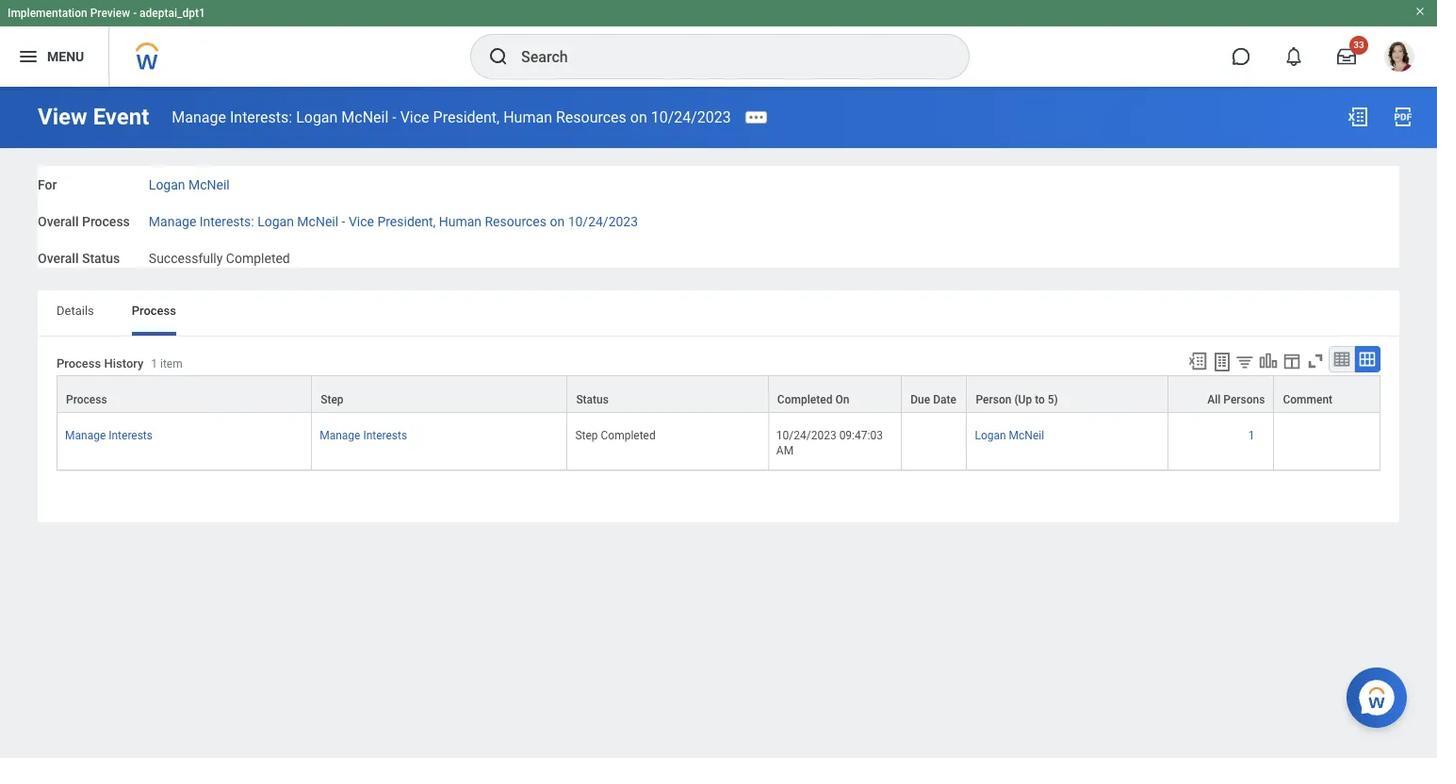 Task type: describe. For each thing, give the bounding box(es) containing it.
process inside popup button
[[66, 393, 107, 407]]

33
[[1354, 40, 1365, 50]]

expand table image
[[1359, 350, 1378, 369]]

step button
[[312, 377, 567, 412]]

person (up to 5)
[[976, 393, 1059, 407]]

all persons
[[1208, 393, 1266, 407]]

export to excel image
[[1347, 106, 1370, 128]]

close environment banner image
[[1415, 6, 1427, 17]]

human for view event
[[504, 108, 553, 126]]

overall for overall status
[[38, 250, 79, 265]]

person
[[976, 393, 1012, 407]]

row containing process
[[57, 376, 1381, 413]]

president, for event
[[433, 108, 500, 126]]

logan inside row
[[975, 429, 1007, 443]]

process left history
[[57, 356, 101, 370]]

status button
[[568, 377, 768, 412]]

overall status
[[38, 250, 120, 265]]

step for step
[[321, 393, 344, 407]]

menu banner
[[0, 0, 1438, 87]]

menu
[[47, 49, 84, 64]]

successfully completed
[[149, 250, 290, 265]]

due date button
[[903, 377, 967, 412]]

export to worksheets image
[[1212, 351, 1234, 374]]

process history 1 item
[[57, 356, 183, 370]]

overall status element
[[149, 239, 290, 267]]

logan inside manage interests: logan mcneil - vice president, human resources on 10/24/2023 link
[[258, 214, 294, 229]]

on for event
[[631, 108, 648, 126]]

completed on
[[778, 393, 850, 407]]

interests: for event
[[230, 108, 292, 126]]

logan mcneil for "logan mcneil" "link" to the right
[[975, 429, 1045, 443]]

on for process
[[550, 214, 565, 229]]

row containing manage interests
[[57, 413, 1381, 471]]

manage interests: logan mcneil - vice president, human resources on 10/24/2023 for overall process
[[149, 214, 638, 229]]

due date
[[911, 393, 957, 407]]

status inside status "popup button"
[[576, 393, 609, 407]]

successfully
[[149, 250, 223, 265]]

1 button
[[1249, 428, 1258, 444]]

logan mcneil for leftmost "logan mcneil" "link"
[[149, 177, 230, 192]]

interests for 2nd manage interests link from right
[[109, 429, 153, 443]]

mcneil inside row
[[1009, 429, 1045, 443]]

1 manage interests link from the left
[[65, 426, 153, 443]]

to
[[1035, 393, 1045, 407]]

10/24/2023 for event
[[651, 108, 731, 126]]

10/24/2023 inside 10/24/2023 09:47:03 am
[[777, 429, 837, 443]]

manage interests for 2nd manage interests link from right
[[65, 429, 153, 443]]

toolbar inside "view event" main content
[[1180, 346, 1381, 376]]

completed on button
[[769, 377, 902, 412]]

implementation
[[8, 7, 87, 20]]

president, for process
[[378, 214, 436, 229]]

click to view/edit grid preferences image
[[1282, 351, 1303, 372]]

process up overall status
[[82, 214, 130, 229]]

all
[[1208, 393, 1221, 407]]

1 horizontal spatial logan mcneil link
[[975, 426, 1045, 443]]

10/24/2023 09:47:03 am
[[777, 429, 886, 458]]

event
[[93, 104, 149, 130]]

persons
[[1224, 393, 1266, 407]]

1 inside button
[[1249, 429, 1255, 443]]

expand/collapse chart image
[[1259, 351, 1279, 372]]

overall process
[[38, 214, 130, 229]]

inbox large image
[[1338, 47, 1357, 66]]

09:47:03
[[840, 429, 883, 443]]

human for overall process
[[439, 214, 482, 229]]



Task type: vqa. For each thing, say whether or not it's contained in the screenshot.
Contact icon
no



Task type: locate. For each thing, give the bounding box(es) containing it.
0 vertical spatial overall
[[38, 214, 79, 229]]

step for step completed
[[576, 429, 598, 443]]

process up item
[[132, 304, 176, 318]]

1 horizontal spatial 10/24/2023
[[651, 108, 731, 126]]

1 horizontal spatial human
[[504, 108, 553, 126]]

process button
[[58, 377, 311, 412]]

1 vertical spatial president,
[[378, 214, 436, 229]]

tab list inside "view event" main content
[[38, 291, 1400, 336]]

1 horizontal spatial -
[[342, 214, 345, 229]]

manage interests link
[[65, 426, 153, 443], [320, 426, 407, 443]]

2 horizontal spatial completed
[[778, 393, 833, 407]]

manage interests: logan mcneil - vice president, human resources on 10/24/2023
[[172, 108, 731, 126], [149, 214, 638, 229]]

select to filter grid data image
[[1235, 352, 1256, 372]]

1 horizontal spatial manage interests
[[320, 429, 407, 443]]

all persons button
[[1169, 377, 1274, 412]]

10/24/2023
[[651, 108, 731, 126], [568, 214, 638, 229], [777, 429, 837, 443]]

search image
[[487, 45, 510, 68]]

tab list
[[38, 291, 1400, 336]]

step completed
[[576, 429, 656, 443]]

0 horizontal spatial manage interests
[[65, 429, 153, 443]]

1 horizontal spatial completed
[[601, 429, 656, 443]]

comment
[[1284, 393, 1333, 407]]

-
[[133, 7, 137, 20], [393, 108, 397, 126], [342, 214, 345, 229]]

0 horizontal spatial resources
[[485, 214, 547, 229]]

1 vertical spatial 1
[[1249, 429, 1255, 443]]

completed for step completed
[[601, 429, 656, 443]]

2 overall from the top
[[38, 250, 79, 265]]

1 horizontal spatial manage interests link
[[320, 426, 407, 443]]

1 vertical spatial overall
[[38, 250, 79, 265]]

10/24/2023 inside manage interests: logan mcneil - vice president, human resources on 10/24/2023 link
[[568, 214, 638, 229]]

1 vertical spatial manage interests: logan mcneil - vice president, human resources on 10/24/2023 link
[[149, 210, 638, 229]]

0 horizontal spatial human
[[439, 214, 482, 229]]

0 horizontal spatial completed
[[226, 250, 290, 265]]

manage interests link down step popup button
[[320, 426, 407, 443]]

2 vertical spatial completed
[[601, 429, 656, 443]]

2 vertical spatial -
[[342, 214, 345, 229]]

completed inside 'overall status' element
[[226, 250, 290, 265]]

2 manage interests from the left
[[320, 429, 407, 443]]

president,
[[433, 108, 500, 126], [378, 214, 436, 229]]

manage interests
[[65, 429, 153, 443], [320, 429, 407, 443]]

0 vertical spatial completed
[[226, 250, 290, 265]]

1 vertical spatial manage interests: logan mcneil - vice president, human resources on 10/24/2023
[[149, 214, 638, 229]]

completed down status "popup button"
[[601, 429, 656, 443]]

justify image
[[17, 45, 40, 68]]

row up am
[[57, 376, 1381, 413]]

1 interests from the left
[[109, 429, 153, 443]]

- for view event
[[393, 108, 397, 126]]

2 row from the top
[[57, 413, 1381, 471]]

logan mcneil
[[149, 177, 230, 192], [975, 429, 1045, 443]]

item
[[160, 357, 183, 370]]

0 vertical spatial president,
[[433, 108, 500, 126]]

2 vertical spatial 10/24/2023
[[777, 429, 837, 443]]

1 vertical spatial human
[[439, 214, 482, 229]]

0 vertical spatial interests:
[[230, 108, 292, 126]]

2 horizontal spatial -
[[393, 108, 397, 126]]

manage interests link down process history 1 item
[[65, 426, 153, 443]]

overall for overall process
[[38, 214, 79, 229]]

process
[[82, 214, 130, 229], [132, 304, 176, 318], [57, 356, 101, 370], [66, 393, 107, 407]]

logan mcneil up the successfully
[[149, 177, 230, 192]]

logan mcneil down person (up to 5)
[[975, 429, 1045, 443]]

0 vertical spatial step
[[321, 393, 344, 407]]

0 horizontal spatial logan mcneil
[[149, 177, 230, 192]]

row down status "popup button"
[[57, 413, 1381, 471]]

- for overall process
[[342, 214, 345, 229]]

0 horizontal spatial status
[[82, 250, 120, 265]]

details
[[57, 304, 94, 318]]

logan mcneil link down person (up to 5)
[[975, 426, 1045, 443]]

1 vertical spatial completed
[[778, 393, 833, 407]]

0 horizontal spatial cell
[[903, 413, 968, 471]]

manage interests for second manage interests link
[[320, 429, 407, 443]]

overall down overall process
[[38, 250, 79, 265]]

manage interests down step popup button
[[320, 429, 407, 443]]

1 horizontal spatial status
[[576, 393, 609, 407]]

logan
[[296, 108, 338, 126], [149, 177, 185, 192], [258, 214, 294, 229], [975, 429, 1007, 443]]

0 horizontal spatial on
[[550, 214, 565, 229]]

0 vertical spatial vice
[[400, 108, 430, 126]]

process inside "tab list"
[[132, 304, 176, 318]]

0 vertical spatial -
[[133, 7, 137, 20]]

vice
[[400, 108, 430, 126], [349, 214, 374, 229]]

1 left item
[[151, 357, 158, 370]]

notifications large image
[[1285, 47, 1304, 66]]

resources
[[556, 108, 627, 126], [485, 214, 547, 229]]

interests
[[109, 429, 153, 443], [363, 429, 407, 443]]

overall down for
[[38, 214, 79, 229]]

0 horizontal spatial 10/24/2023
[[568, 214, 638, 229]]

Search Workday  search field
[[521, 36, 931, 77]]

status up 'step completed'
[[576, 393, 609, 407]]

human
[[504, 108, 553, 126], [439, 214, 482, 229]]

cell down comment
[[1275, 413, 1381, 471]]

date
[[934, 393, 957, 407]]

1 vertical spatial on
[[550, 214, 565, 229]]

1 horizontal spatial vice
[[400, 108, 430, 126]]

1 vertical spatial -
[[393, 108, 397, 126]]

1 horizontal spatial on
[[631, 108, 648, 126]]

1 manage interests from the left
[[65, 429, 153, 443]]

10/24/2023 for process
[[568, 214, 638, 229]]

manage interests: logan mcneil - vice president, human resources on 10/24/2023 link for event
[[172, 108, 731, 126]]

2 interests from the left
[[363, 429, 407, 443]]

logan mcneil link up the successfully
[[149, 173, 230, 192]]

toolbar
[[1180, 346, 1381, 376]]

0 vertical spatial 1
[[151, 357, 158, 370]]

step inside step popup button
[[321, 393, 344, 407]]

1
[[151, 357, 158, 370], [1249, 429, 1255, 443]]

resources for overall process
[[485, 214, 547, 229]]

0 vertical spatial 10/24/2023
[[651, 108, 731, 126]]

1 vertical spatial interests:
[[200, 214, 254, 229]]

completed right the successfully
[[226, 250, 290, 265]]

status down overall process
[[82, 250, 120, 265]]

interests for second manage interests link
[[363, 429, 407, 443]]

interests: for process
[[200, 214, 254, 229]]

1 vertical spatial status
[[576, 393, 609, 407]]

2 cell from the left
[[1275, 413, 1381, 471]]

0 vertical spatial human
[[504, 108, 553, 126]]

1 vertical spatial logan mcneil link
[[975, 426, 1045, 443]]

fullscreen image
[[1306, 351, 1327, 372]]

cell
[[903, 413, 968, 471], [1275, 413, 1381, 471]]

on inside manage interests: logan mcneil - vice president, human resources on 10/24/2023 link
[[550, 214, 565, 229]]

manage interests: logan mcneil - vice president, human resources on 10/24/2023 for view event
[[172, 108, 731, 126]]

0 horizontal spatial manage interests link
[[65, 426, 153, 443]]

interests down step popup button
[[363, 429, 407, 443]]

preview
[[90, 7, 130, 20]]

on
[[836, 393, 850, 407]]

view printable version (pdf) image
[[1393, 106, 1415, 128]]

logan mcneil link
[[149, 173, 230, 192], [975, 426, 1045, 443]]

2 horizontal spatial 10/24/2023
[[777, 429, 837, 443]]

for
[[38, 177, 57, 192]]

vice for view event
[[400, 108, 430, 126]]

menu button
[[0, 26, 109, 87]]

(up
[[1015, 393, 1033, 407]]

completed inside popup button
[[778, 393, 833, 407]]

0 vertical spatial status
[[82, 250, 120, 265]]

manage
[[172, 108, 226, 126], [149, 214, 196, 229], [65, 429, 106, 443], [320, 429, 361, 443]]

1 horizontal spatial cell
[[1275, 413, 1381, 471]]

process down process history 1 item
[[66, 393, 107, 407]]

0 vertical spatial manage interests: logan mcneil - vice president, human resources on 10/24/2023
[[172, 108, 731, 126]]

1 cell from the left
[[903, 413, 968, 471]]

1 horizontal spatial resources
[[556, 108, 627, 126]]

manage interests: logan mcneil - vice president, human resources on 10/24/2023 link
[[172, 108, 731, 126], [149, 210, 638, 229]]

table image
[[1333, 350, 1352, 369]]

1 horizontal spatial step
[[576, 429, 598, 443]]

0 horizontal spatial interests
[[109, 429, 153, 443]]

view event main content
[[0, 87, 1438, 540]]

mcneil
[[342, 108, 389, 126], [189, 177, 230, 192], [297, 214, 339, 229], [1009, 429, 1045, 443]]

0 horizontal spatial 1
[[151, 357, 158, 370]]

1 horizontal spatial 1
[[1249, 429, 1255, 443]]

profile logan mcneil image
[[1385, 41, 1415, 76]]

interests:
[[230, 108, 292, 126], [200, 214, 254, 229]]

history
[[104, 356, 144, 370]]

cell down due date
[[903, 413, 968, 471]]

0 horizontal spatial -
[[133, 7, 137, 20]]

1 vertical spatial 10/24/2023
[[568, 214, 638, 229]]

implementation preview -   adeptai_dpt1
[[8, 7, 205, 20]]

1 overall from the top
[[38, 214, 79, 229]]

overall
[[38, 214, 79, 229], [38, 250, 79, 265]]

resources for view event
[[556, 108, 627, 126]]

row
[[57, 376, 1381, 413], [57, 413, 1381, 471]]

- inside "menu" banner
[[133, 7, 137, 20]]

export to excel image
[[1188, 351, 1209, 372]]

2 manage interests link from the left
[[320, 426, 407, 443]]

0 vertical spatial resources
[[556, 108, 627, 126]]

1 inside process history 1 item
[[151, 357, 158, 370]]

view
[[38, 104, 87, 130]]

0 horizontal spatial step
[[321, 393, 344, 407]]

step
[[321, 393, 344, 407], [576, 429, 598, 443]]

completed left the 'on'
[[778, 393, 833, 407]]

on
[[631, 108, 648, 126], [550, 214, 565, 229]]

1 vertical spatial logan mcneil
[[975, 429, 1045, 443]]

completed
[[226, 250, 290, 265], [778, 393, 833, 407], [601, 429, 656, 443]]

33 button
[[1327, 36, 1369, 77]]

0 vertical spatial on
[[631, 108, 648, 126]]

1 vertical spatial resources
[[485, 214, 547, 229]]

vice for overall process
[[349, 214, 374, 229]]

0 vertical spatial logan mcneil
[[149, 177, 230, 192]]

manage interests down process history 1 item
[[65, 429, 153, 443]]

1 down persons
[[1249, 429, 1255, 443]]

5)
[[1048, 393, 1059, 407]]

due
[[911, 393, 931, 407]]

1 vertical spatial vice
[[349, 214, 374, 229]]

adeptai_dpt1
[[140, 7, 205, 20]]

1 horizontal spatial interests
[[363, 429, 407, 443]]

interests down process popup button
[[109, 429, 153, 443]]

am
[[777, 444, 794, 458]]

0 horizontal spatial logan mcneil link
[[149, 173, 230, 192]]

1 horizontal spatial logan mcneil
[[975, 429, 1045, 443]]

1 vertical spatial step
[[576, 429, 598, 443]]

0 horizontal spatial vice
[[349, 214, 374, 229]]

tab list containing details
[[38, 291, 1400, 336]]

0 vertical spatial logan mcneil link
[[149, 173, 230, 192]]

0 vertical spatial manage interests: logan mcneil - vice president, human resources on 10/24/2023 link
[[172, 108, 731, 126]]

manage interests: logan mcneil - vice president, human resources on 10/24/2023 link for process
[[149, 210, 638, 229]]

completed for successfully completed
[[226, 250, 290, 265]]

status
[[82, 250, 120, 265], [576, 393, 609, 407]]

view event
[[38, 104, 149, 130]]

person (up to 5) button
[[968, 377, 1168, 412]]

1 row from the top
[[57, 376, 1381, 413]]

comment button
[[1275, 377, 1380, 412]]



